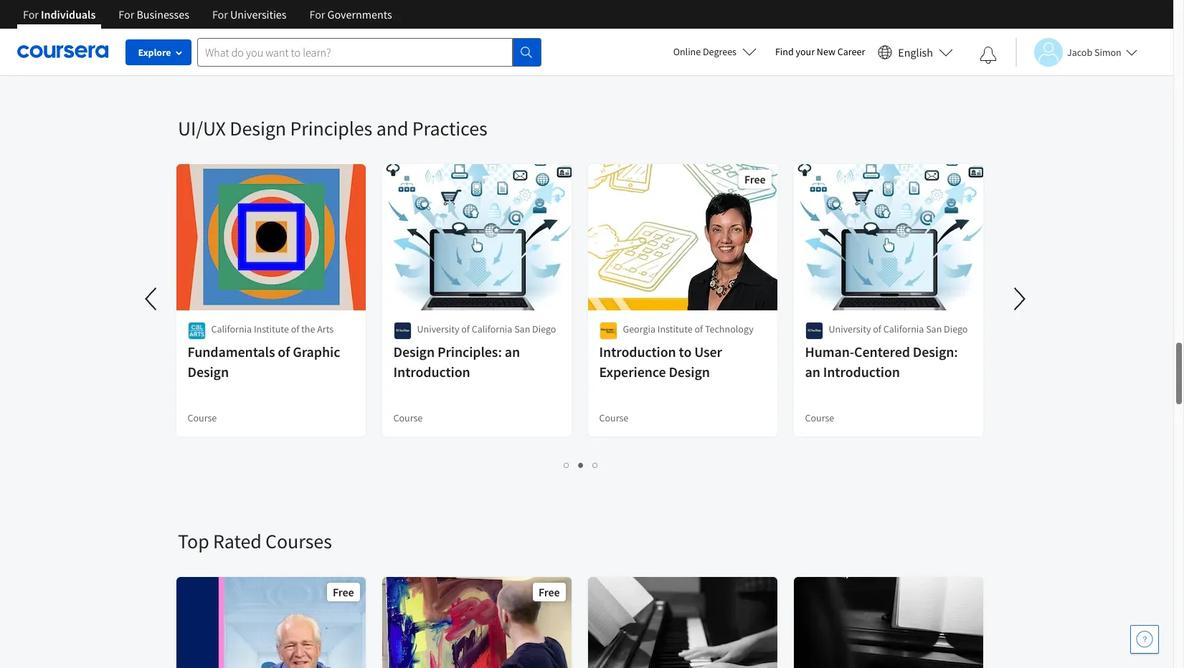 Task type: vqa. For each thing, say whether or not it's contained in the screenshot.
the San
yes



Task type: locate. For each thing, give the bounding box(es) containing it.
2 university from the left
[[829, 323, 872, 336]]

simon
[[1095, 46, 1122, 58]]

0 horizontal spatial introduction
[[394, 363, 471, 381]]

diego up design:
[[945, 323, 968, 336]]

0 horizontal spatial san
[[515, 323, 531, 336]]

for left governments
[[310, 7, 325, 22]]

1 university of california san diego image from the left
[[394, 322, 412, 340]]

principles:
[[438, 343, 502, 361]]

university of california san diego image up design principles: an introduction
[[394, 322, 412, 340]]

1 vertical spatial an
[[806, 363, 821, 381]]

1 horizontal spatial university of california san diego
[[829, 323, 968, 336]]

for
[[23, 7, 39, 22], [119, 7, 134, 22], [212, 7, 228, 22], [310, 7, 325, 22]]

an right principles:
[[505, 343, 520, 361]]

an
[[505, 343, 520, 361], [806, 363, 821, 381]]

introduction to user experience design
[[600, 343, 723, 381]]

1 horizontal spatial free
[[539, 585, 560, 600]]

design left principles:
[[394, 343, 435, 361]]

course for an
[[806, 412, 835, 425]]

an inside design principles: an introduction
[[505, 343, 520, 361]]

1 san from the left
[[515, 323, 531, 336]]

course for introduction
[[394, 412, 423, 425]]

for left businesses on the top of page
[[119, 7, 134, 22]]

of up user
[[695, 323, 704, 336]]

0 horizontal spatial institute
[[254, 323, 289, 336]]

0 horizontal spatial free
[[333, 585, 354, 600]]

university of california san diego up principles:
[[418, 323, 557, 336]]

introduction inside design principles: an introduction
[[394, 363, 471, 381]]

for left universities
[[212, 7, 228, 22]]

universities
[[230, 7, 287, 22]]

free link
[[175, 576, 367, 669], [381, 576, 573, 669]]

1 university of california san diego from the left
[[418, 323, 557, 336]]

3 course from the left
[[600, 412, 629, 425]]

2 diego from the left
[[945, 323, 968, 336]]

online degrees
[[673, 45, 737, 58]]

introduction down principles:
[[394, 363, 471, 381]]

0 vertical spatial an
[[505, 343, 520, 361]]

of down california institute of the arts
[[278, 343, 290, 361]]

3
[[593, 458, 599, 472]]

technology
[[706, 323, 754, 336]]

1 horizontal spatial introduction
[[600, 343, 677, 361]]

university of california san diego image up human-
[[806, 322, 824, 340]]

design down fundamentals
[[188, 363, 229, 381]]

university of california san diego up centered
[[829, 323, 968, 336]]

introduction down centered
[[824, 363, 901, 381]]

design:
[[913, 343, 959, 361]]

design down to
[[669, 363, 711, 381]]

businesses
[[137, 7, 189, 22]]

2 course from the left
[[394, 412, 423, 425]]

design
[[230, 116, 286, 141], [394, 343, 435, 361], [188, 363, 229, 381], [669, 363, 711, 381]]

2 horizontal spatial california
[[884, 323, 925, 336]]

georgia institute of technology
[[623, 323, 754, 336]]

1 button
[[560, 457, 574, 473]]

1 horizontal spatial california
[[472, 323, 513, 336]]

university for centered
[[829, 323, 872, 336]]

online
[[673, 45, 701, 58]]

diego for human-centered design: an introduction
[[945, 323, 968, 336]]

introduction
[[600, 343, 677, 361], [394, 363, 471, 381], [824, 363, 901, 381]]

university
[[418, 323, 460, 336], [829, 323, 872, 336]]

next slide image
[[1003, 282, 1037, 316]]

2 horizontal spatial free
[[745, 172, 766, 187]]

university for principles:
[[418, 323, 460, 336]]

of up principles:
[[462, 323, 470, 336]]

california institute of the arts
[[212, 323, 334, 336]]

0 horizontal spatial free link
[[175, 576, 367, 669]]

coursera image
[[17, 40, 108, 63]]

1 horizontal spatial university
[[829, 323, 872, 336]]

for businesses
[[119, 7, 189, 22]]

english
[[898, 45, 933, 59]]

1 diego from the left
[[533, 323, 557, 336]]

1 horizontal spatial diego
[[945, 323, 968, 336]]

0 horizontal spatial university of california san diego
[[418, 323, 557, 336]]

institute
[[254, 323, 289, 336], [658, 323, 693, 336]]

diego left georgia institute of technology "image"
[[533, 323, 557, 336]]

for universities
[[212, 7, 287, 22]]

top
[[178, 529, 209, 555]]

jacob
[[1068, 46, 1093, 58]]

your
[[796, 45, 815, 58]]

3 california from the left
[[884, 323, 925, 336]]

san for an
[[515, 323, 531, 336]]

free
[[745, 172, 766, 187], [333, 585, 354, 600], [539, 585, 560, 600]]

new
[[817, 45, 836, 58]]

1 horizontal spatial institute
[[658, 323, 693, 336]]

california up principles:
[[472, 323, 513, 336]]

centered
[[855, 343, 911, 361]]

list
[[178, 457, 985, 473]]

diego
[[533, 323, 557, 336], [945, 323, 968, 336]]

an down human-
[[806, 363, 821, 381]]

of for human-centered design: an introduction
[[874, 323, 882, 336]]

2 san from the left
[[927, 323, 943, 336]]

2 for from the left
[[119, 7, 134, 22]]

course
[[188, 412, 217, 425], [394, 412, 423, 425], [600, 412, 629, 425], [806, 412, 835, 425]]

1 horizontal spatial free link
[[381, 576, 573, 669]]

introduction inside human-centered design: an introduction
[[824, 363, 901, 381]]

1
[[564, 458, 570, 472]]

1 horizontal spatial an
[[806, 363, 821, 381]]

institute up the fundamentals of graphic design
[[254, 323, 289, 336]]

4 for from the left
[[310, 7, 325, 22]]

university of california san diego image
[[394, 322, 412, 340], [806, 322, 824, 340]]

institute up to
[[658, 323, 693, 336]]

introduction inside "introduction to user experience design"
[[600, 343, 677, 361]]

institute for fundamentals
[[254, 323, 289, 336]]

of for design principles: an introduction
[[462, 323, 470, 336]]

arts
[[318, 323, 334, 336]]

for left individuals
[[23, 7, 39, 22]]

3 for from the left
[[212, 7, 228, 22]]

free for first free link from the left
[[333, 585, 354, 600]]

university of california san diego
[[418, 323, 557, 336], [829, 323, 968, 336]]

2 university of california san diego from the left
[[829, 323, 968, 336]]

1 horizontal spatial san
[[927, 323, 943, 336]]

4 course from the left
[[806, 412, 835, 425]]

2 california from the left
[[472, 323, 513, 336]]

list containing 1
[[178, 457, 985, 473]]

None search field
[[197, 38, 542, 66]]

fundamentals of graphic design
[[188, 343, 341, 381]]

0 horizontal spatial university
[[418, 323, 460, 336]]

free inside 'ui/ux design principles and practices carousel' element
[[745, 172, 766, 187]]

2 institute from the left
[[658, 323, 693, 336]]

1 horizontal spatial university of california san diego image
[[806, 322, 824, 340]]

of inside the fundamentals of graphic design
[[278, 343, 290, 361]]

of
[[291, 323, 300, 336], [462, 323, 470, 336], [695, 323, 704, 336], [874, 323, 882, 336], [278, 343, 290, 361]]

online degrees button
[[662, 36, 768, 67]]

for governments
[[310, 7, 392, 22]]

ui/ux
[[178, 116, 226, 141]]

1 course from the left
[[188, 412, 217, 425]]

find
[[775, 45, 794, 58]]

for for universities
[[212, 7, 228, 22]]

career
[[838, 45, 865, 58]]

california for human-centered design: an introduction
[[884, 323, 925, 336]]

california
[[212, 323, 252, 336], [472, 323, 513, 336], [884, 323, 925, 336]]

california up centered
[[884, 323, 925, 336]]

0 horizontal spatial an
[[505, 343, 520, 361]]

san
[[515, 323, 531, 336], [927, 323, 943, 336]]

2
[[579, 458, 584, 472]]

musicianship: tensions, harmonic function, and modal interchange course by berklee, image
[[794, 578, 984, 669]]

1 university from the left
[[418, 323, 460, 336]]

find your new career link
[[768, 43, 873, 61]]

list inside 'ui/ux design principles and practices carousel' element
[[178, 457, 985, 473]]

2 horizontal spatial introduction
[[824, 363, 901, 381]]

1 institute from the left
[[254, 323, 289, 336]]

3 button
[[589, 457, 603, 473]]

university of california san diego for centered
[[829, 323, 968, 336]]

of up centered
[[874, 323, 882, 336]]

1 california from the left
[[212, 323, 252, 336]]

0 horizontal spatial diego
[[533, 323, 557, 336]]

0 horizontal spatial california
[[212, 323, 252, 336]]

1 for from the left
[[23, 7, 39, 22]]

california up fundamentals
[[212, 323, 252, 336]]

for for businesses
[[119, 7, 134, 22]]

top rated courses
[[178, 529, 332, 555]]

0 horizontal spatial university of california san diego image
[[394, 322, 412, 340]]

2 university of california san diego image from the left
[[806, 322, 824, 340]]

university up human-
[[829, 323, 872, 336]]

san for design:
[[927, 323, 943, 336]]

diego for design principles: an introduction
[[533, 323, 557, 336]]

introduction up experience
[[600, 343, 677, 361]]

degrees
[[703, 45, 737, 58]]

university up design principles: an introduction
[[418, 323, 460, 336]]

experience
[[600, 363, 666, 381]]

find your new career
[[775, 45, 865, 58]]

for individuals
[[23, 7, 96, 22]]

human-
[[806, 343, 855, 361]]

help center image
[[1136, 631, 1154, 649]]



Task type: describe. For each thing, give the bounding box(es) containing it.
free for 2nd free link
[[539, 585, 560, 600]]

design inside "introduction to user experience design"
[[669, 363, 711, 381]]

practices
[[412, 116, 488, 141]]

ui/ux design principles and practices
[[178, 116, 488, 141]]

1 free link from the left
[[175, 576, 367, 669]]

institute for introduction
[[658, 323, 693, 336]]

principles
[[290, 116, 372, 141]]

top rated courses carousel element
[[171, 486, 1184, 669]]

banner navigation
[[11, 0, 404, 39]]

jacob simon button
[[1016, 38, 1138, 66]]

and
[[376, 116, 408, 141]]

jacob simon
[[1068, 46, 1122, 58]]

for for individuals
[[23, 7, 39, 22]]

human-centered design: an introduction
[[806, 343, 959, 381]]

design inside design principles: an introduction
[[394, 343, 435, 361]]

fundamentals
[[188, 343, 275, 361]]

the
[[302, 323, 316, 336]]

explore
[[138, 46, 171, 59]]

individuals
[[41, 7, 96, 22]]

to
[[679, 343, 692, 361]]

of for course
[[278, 343, 290, 361]]

user
[[695, 343, 723, 361]]

california for design principles: an introduction
[[472, 323, 513, 336]]

2 button
[[574, 457, 589, 473]]

university of california san diego image for human-centered design: an introduction
[[806, 322, 824, 340]]

musicianship: chord charts, diatonic chords, and minor keys course by berklee, image
[[588, 578, 778, 669]]

design principles: an introduction
[[394, 343, 520, 381]]

show notifications image
[[980, 47, 997, 64]]

previous slide image
[[135, 282, 169, 316]]

design right ui/ux
[[230, 116, 286, 141]]

university of california san diego for principles:
[[418, 323, 557, 336]]

2 free link from the left
[[381, 576, 573, 669]]

an inside human-centered design: an introduction
[[806, 363, 821, 381]]

california institute of the arts image
[[188, 322, 206, 340]]

courses
[[266, 529, 332, 555]]

rated
[[213, 529, 262, 555]]

explore button
[[126, 39, 192, 65]]

university of california san diego image for design principles: an introduction
[[394, 322, 412, 340]]

of left the
[[291, 323, 300, 336]]

What do you want to learn? text field
[[197, 38, 513, 66]]

for for governments
[[310, 7, 325, 22]]

georgia
[[623, 323, 656, 336]]

english button
[[873, 29, 959, 75]]

georgia institute of technology image
[[600, 322, 618, 340]]

ui/ux design principles and practices carousel element
[[135, 72, 1037, 486]]

graphic
[[293, 343, 341, 361]]

course for experience
[[600, 412, 629, 425]]

design inside the fundamentals of graphic design
[[188, 363, 229, 381]]

governments
[[328, 7, 392, 22]]

course for design
[[188, 412, 217, 425]]

chevron down image
[[55, 22, 65, 32]]



